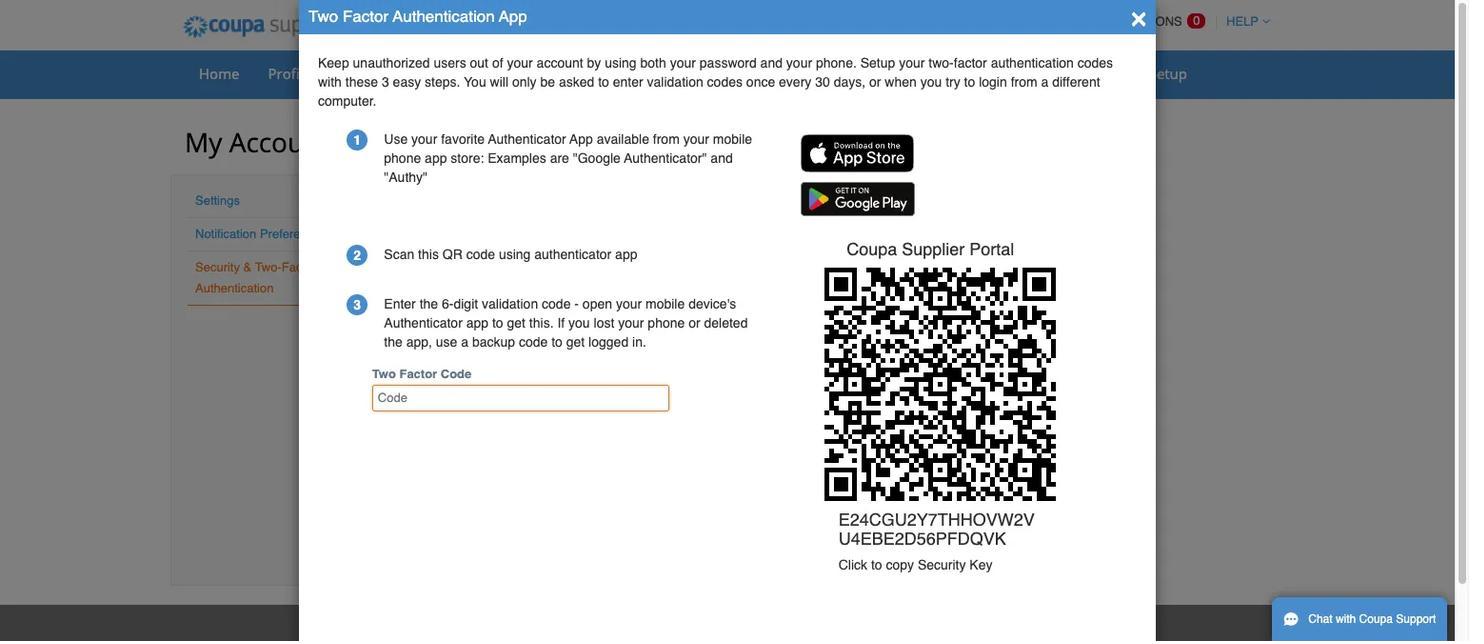 Task type: vqa. For each thing, say whether or not it's contained in the screenshot.
Two-Factor Authentication
yes



Task type: describe. For each thing, give the bounding box(es) containing it.
your up in.
[[618, 315, 644, 330]]

two-
[[929, 55, 954, 70]]

preferences
[[260, 227, 327, 241]]

factor
[[954, 55, 988, 70]]

Enable only for Payment Changes (Required for changing Legal Entity or Remit-To) radio
[[371, 227, 383, 251]]

sourcing
[[979, 64, 1037, 83]]

your up every
[[787, 55, 813, 70]]

to inside e24cgu2y7thhovw2v u4ebe2d56pfdqvk click to copy security key
[[872, 557, 883, 572]]

phone.
[[816, 55, 857, 70]]

code down the this.
[[519, 334, 548, 350]]

your up authenticator"
[[684, 131, 710, 147]]

your left two-
[[899, 55, 925, 70]]

factor for two factor authentication app
[[343, 7, 389, 26]]

you
[[464, 74, 486, 90]]

scan
[[384, 246, 415, 262]]

3 inside keep unauthorized users out of your account by using both your password and your phone. setup your two-factor authentication codes with these 3 easy steps. you will only be asked to enter validation codes once every 30 days, or when you try to login from a different computer.
[[382, 74, 389, 90]]

app inside using an authenticator app available from your mobile phone app store
[[621, 363, 645, 378]]

deleted
[[704, 315, 748, 330]]

using for using sms, a code will be sent to your mobile phone number. enter verification code when prompted and select ok. sms rates apply.
[[484, 516, 518, 531]]

chat with coupa support button
[[1273, 597, 1448, 641]]

authenticator inside enter the 6-digit validation code - open your mobile device's authenticator app to get this. if you lost your phone or deleted the app, use a backup code to get logged in.
[[384, 315, 463, 330]]

notification
[[195, 227, 257, 241]]

Two Factor Code text field
[[372, 384, 669, 411]]

this
[[418, 246, 439, 262]]

app left if
[[507, 299, 538, 322]]

keep unauthorized users out of your account by using both your password and your phone. setup your two-factor authentication codes with these 3 easy steps. you will only be asked to enter validation codes once every 30 days, or when you try to login from a different computer.
[[318, 55, 1114, 109]]

0 horizontal spatial get
[[507, 315, 526, 330]]

2
[[354, 247, 361, 262]]

device's
[[689, 296, 737, 311]]

using for using an authenticator app available from your mobile phone app store
[[484, 363, 518, 378]]

use
[[436, 334, 458, 350]]

every
[[779, 74, 812, 90]]

enter
[[613, 74, 644, 90]]

code right qr
[[466, 246, 495, 262]]

0 horizontal spatial account
[[229, 124, 330, 160]]

in.
[[633, 334, 647, 350]]

"authy"
[[384, 170, 428, 185]]

enter inside the using sms, a code will be sent to your mobile phone number. enter verification code when prompted and select ok. sms rates apply.
[[852, 516, 884, 531]]

you inside enter the 6-digit validation code - open your mobile device's authenticator app to get this. if you lost your phone or deleted the app, use a backup code to get logged in.
[[569, 315, 590, 330]]

"google
[[573, 151, 621, 166]]

from inside use your favorite authenticator app available from your mobile phone app store: examples are "google authenticator" and "authy"
[[653, 131, 680, 147]]

number.
[[800, 516, 848, 531]]

0 vertical spatial codes
[[1078, 55, 1114, 70]]

chat
[[1309, 613, 1333, 626]]

business performance link
[[789, 59, 963, 88]]

from inside using an authenticator app available from your mobile phone app store
[[705, 363, 732, 378]]

security inside e24cgu2y7thhovw2v u4ebe2d56pfdqvk click to copy security key
[[918, 557, 966, 572]]

app inside use your favorite authenticator app available from your mobile phone app store: examples are "google authenticator" and "authy"
[[570, 131, 593, 147]]

ons
[[1097, 64, 1121, 83]]

will inside the using sms, a code will be sent to your mobile phone number. enter verification code when prompted and select ok. sms rates apply.
[[602, 516, 620, 531]]

0 vertical spatial the
[[420, 296, 438, 311]]

are
[[550, 151, 570, 166]]

1 horizontal spatial get
[[567, 334, 585, 350]]

app inside using an authenticator app available from your mobile phone app store
[[849, 363, 871, 378]]

factor for two-factor authentication
[[418, 176, 480, 207]]

supplier
[[902, 239, 965, 259]]

coupa supplier portal
[[847, 239, 1015, 259]]

or inside keep unauthorized users out of your account by using both your password and your phone. setup your two-factor authentication codes with these 3 easy steps. you will only be asked to enter validation codes once every 30 days, or when you try to login from a different computer.
[[870, 74, 882, 90]]

apple app store two factor authentication app image
[[801, 134, 915, 172]]

when inside keep unauthorized users out of your account by using both your password and your phone. setup your two-factor authentication codes with these 3 easy steps. you will only be asked to enter validation codes once every 30 days, or when you try to login from a different computer.
[[885, 74, 917, 90]]

your right use
[[412, 131, 438, 147]]

orders link
[[328, 59, 399, 88]]

open
[[583, 296, 613, 311]]

with inside keep unauthorized users out of your account by using both your password and your phone. setup your two-factor authentication codes with these 3 easy steps. you will only be asked to enter validation codes once every 30 days, or when you try to login from a different computer.
[[318, 74, 342, 90]]

sourcing link
[[966, 59, 1049, 88]]

enable for both account access (login) and payment changes
[[387, 258, 734, 272]]

security & two-factor authentication link
[[195, 260, 317, 295]]

available inside using an authenticator app available from your mobile phone app store
[[649, 363, 701, 378]]

enter the 6-digit validation code - open your mobile device's authenticator app to get this. if you lost your phone or deleted the app, use a backup code to get logged in.
[[384, 296, 748, 350]]

service/time
[[415, 64, 500, 83]]

setup inside keep unauthorized users out of your account by using both your password and your phone. setup your two-factor authentication codes with these 3 easy steps. you will only be asked to enter validation codes once every 30 days, or when you try to login from a different computer.
[[861, 55, 896, 70]]

try
[[946, 74, 961, 90]]

add-ons link
[[1053, 59, 1133, 88]]

steps.
[[425, 74, 461, 90]]

settings link
[[195, 193, 240, 208]]

easy
[[393, 74, 421, 90]]

days,
[[834, 74, 866, 90]]

invoices
[[633, 64, 687, 83]]

security & two-factor authentication
[[195, 260, 317, 295]]

chat with coupa support
[[1309, 613, 1437, 626]]

1 vertical spatial 3
[[354, 297, 361, 312]]

will inside keep unauthorized users out of your account by using both your password and your phone. setup your two-factor authentication codes with these 3 easy steps. you will only be asked to enter validation codes once every 30 days, or when you try to login from a different computer.
[[490, 74, 509, 90]]

coupa inside button
[[1360, 613, 1394, 626]]

code right sms,
[[569, 516, 598, 531]]

logged
[[589, 334, 629, 350]]

for
[[429, 258, 443, 272]]

two factor code
[[372, 367, 472, 381]]

and inside use your favorite authenticator app available from your mobile phone app store: examples are "google authenticator" and "authy"
[[711, 151, 733, 166]]

two- inside security & two-factor authentication
[[255, 260, 282, 274]]

mobile inside the using sms, a code will be sent to your mobile phone number. enter verification code when prompted and select ok. sms rates apply.
[[716, 516, 755, 531]]

support
[[1397, 613, 1437, 626]]

my account security & two-factor authentication
[[185, 124, 636, 160]]

mobile inside enter the 6-digit validation code - open your mobile device's authenticator app to get this. if you lost your phone or deleted the app, use a backup code to get logged in.
[[646, 296, 685, 311]]

your inside using an authenticator app available from your mobile phone app store
[[735, 363, 761, 378]]

out
[[470, 55, 489, 70]]

different
[[1053, 74, 1101, 90]]

authentication
[[991, 55, 1074, 70]]

only
[[512, 74, 537, 90]]

ok.
[[744, 535, 767, 550]]

via authenticator app disabled
[[371, 299, 591, 322]]

authentication inside security & two-factor authentication
[[195, 281, 274, 295]]

use your favorite authenticator app available from your mobile phone app store: examples are "google authenticator" and "authy"
[[384, 131, 753, 185]]

u4ebe2d56pfdqvk
[[839, 529, 1007, 549]]

notification preferences link
[[195, 227, 327, 241]]

30
[[816, 74, 830, 90]]

coupa supplier portal image
[[171, 3, 416, 50]]

service/time sheets link
[[402, 59, 561, 88]]

× button
[[1131, 1, 1147, 31]]

authenticator inside using an authenticator app available from your mobile phone app store
[[540, 363, 618, 378]]

sms,
[[522, 516, 554, 531]]

apply.
[[837, 535, 871, 550]]

enable for enable for both account access (login) and payment changes
[[387, 258, 425, 272]]

security inside security & two-factor authentication
[[195, 260, 240, 274]]

(login)
[[566, 258, 604, 272]]

disabled
[[543, 304, 591, 321]]

authenticator up use
[[398, 299, 503, 322]]

code
[[441, 367, 472, 381]]

factor inside security & two-factor authentication
[[282, 260, 317, 274]]

both
[[641, 55, 667, 70]]

with inside button
[[1336, 613, 1357, 626]]

e24cgu2y7thhovw2v
[[839, 510, 1035, 530]]

Enable for Both Account Access (Login) and Payment Changes radio
[[371, 255, 383, 280]]

invoices link
[[621, 59, 699, 88]]



Task type: locate. For each thing, give the bounding box(es) containing it.
factor inside my account security & two-factor authentication
[[462, 134, 513, 157]]

3 left via at left
[[354, 297, 361, 312]]

1 vertical spatial from
[[653, 131, 680, 147]]

get left the this.
[[507, 315, 526, 330]]

security up "authy"
[[337, 134, 401, 157]]

to down by
[[598, 74, 610, 90]]

available down the device's
[[649, 363, 701, 378]]

account
[[537, 55, 584, 70]]

1 horizontal spatial two
[[372, 367, 396, 381]]

factor up the two-factor authentication
[[462, 134, 513, 157]]

1 horizontal spatial 3
[[382, 74, 389, 90]]

using up enter
[[605, 55, 637, 70]]

1 horizontal spatial the
[[420, 296, 438, 311]]

2 vertical spatial a
[[558, 516, 565, 531]]

validation up the this.
[[482, 296, 538, 311]]

3 down unauthorized
[[382, 74, 389, 90]]

access
[[523, 258, 562, 272]]

2 vertical spatial security
[[918, 557, 966, 572]]

1 horizontal spatial using
[[605, 55, 637, 70]]

using inside using an authenticator app available from your mobile phone app store
[[484, 363, 518, 378]]

app down in.
[[621, 363, 645, 378]]

2 using from the top
[[484, 516, 518, 531]]

enable right enable for both account access (login) and payment changes option
[[387, 258, 425, 272]]

factor down store:
[[418, 176, 480, 207]]

0 horizontal spatial validation
[[482, 296, 538, 311]]

setup up days,
[[861, 55, 896, 70]]

to up backup
[[492, 315, 504, 330]]

or
[[870, 74, 882, 90], [689, 315, 701, 330]]

0 horizontal spatial a
[[461, 334, 469, 350]]

authenticator down logged
[[540, 363, 618, 378]]

0 horizontal spatial be
[[541, 74, 555, 90]]

two- inside my account security & two-factor authentication
[[423, 134, 462, 157]]

authenticator up app,
[[384, 315, 463, 330]]

1 vertical spatial get
[[567, 334, 585, 350]]

1 vertical spatial security
[[195, 260, 240, 274]]

0 horizontal spatial security
[[195, 260, 240, 274]]

1 horizontal spatial or
[[870, 74, 882, 90]]

or inside enter the 6-digit validation code - open your mobile device's authenticator app to get this. if you lost your phone or deleted the app, use a backup code to get logged in.
[[689, 315, 701, 330]]

1 horizontal spatial with
[[1336, 613, 1357, 626]]

factor for two factor code
[[400, 367, 437, 381]]

catalogs link
[[703, 59, 785, 88]]

1 horizontal spatial two-
[[371, 176, 418, 207]]

0 vertical spatial with
[[318, 74, 342, 90]]

0 vertical spatial security
[[337, 134, 401, 157]]

2 vertical spatial two-
[[255, 260, 282, 274]]

enable for enable
[[405, 364, 443, 378]]

0 horizontal spatial when
[[584, 535, 616, 550]]

two down via at left
[[372, 367, 396, 381]]

will up prompted at bottom
[[602, 516, 620, 531]]

1 vertical spatial account
[[475, 258, 520, 272]]

0 vertical spatial two
[[309, 7, 338, 26]]

two for two factor code
[[372, 367, 396, 381]]

1
[[354, 132, 361, 148]]

and right authenticator"
[[711, 151, 733, 166]]

phone inside enter the 6-digit validation code - open your mobile device's authenticator app to get this. if you lost your phone or deleted the app, use a backup code to get logged in.
[[648, 315, 685, 330]]

0 horizontal spatial enter
[[384, 296, 416, 311]]

& inside my account security & two-factor authentication
[[406, 134, 418, 157]]

add-
[[1066, 64, 1097, 83]]

0 horizontal spatial codes
[[707, 74, 743, 90]]

setup link
[[1137, 59, 1200, 88]]

a inside keep unauthorized users out of your account by using both your password and your phone. setup your two-factor authentication codes with these 3 easy steps. you will only be asked to enter validation codes once every 30 days, or when you try to login from a different computer.
[[1042, 74, 1049, 90]]

account down profile
[[229, 124, 330, 160]]

1 horizontal spatial validation
[[647, 74, 704, 90]]

click
[[839, 557, 868, 572]]

0 vertical spatial using
[[484, 363, 518, 378]]

from up authenticator"
[[653, 131, 680, 147]]

when right days,
[[885, 74, 917, 90]]

users
[[434, 55, 466, 70]]

lost
[[594, 315, 615, 330]]

to left copy
[[872, 557, 883, 572]]

0 vertical spatial validation
[[647, 74, 704, 90]]

0 vertical spatial &
[[406, 134, 418, 157]]

1 vertical spatial using
[[484, 516, 518, 531]]

0 horizontal spatial or
[[689, 315, 701, 330]]

1 vertical spatial when
[[584, 535, 616, 550]]

once
[[747, 74, 776, 90]]

using inside keep unauthorized users out of your account by using both your password and your phone. setup your two-factor authentication codes with these 3 easy steps. you will only be asked to enter validation codes once every 30 days, or when you try to login from a different computer.
[[605, 55, 637, 70]]

1 horizontal spatial be
[[624, 516, 639, 531]]

via
[[371, 299, 393, 322]]

1 horizontal spatial you
[[921, 74, 942, 90]]

factor up unauthorized
[[343, 7, 389, 26]]

code down sms,
[[551, 535, 580, 550]]

when inside the using sms, a code will be sent to your mobile phone number. enter verification code when prompted and select ok. sms rates apply.
[[584, 535, 616, 550]]

account right "both" at the top of the page
[[475, 258, 520, 272]]

0 vertical spatial or
[[870, 74, 882, 90]]

1 vertical spatial a
[[461, 334, 469, 350]]

business
[[801, 64, 860, 83]]

a right sms,
[[558, 516, 565, 531]]

password
[[700, 55, 757, 70]]

1 vertical spatial you
[[569, 315, 590, 330]]

0 vertical spatial account
[[229, 124, 330, 160]]

1 horizontal spatial when
[[885, 74, 917, 90]]

two
[[309, 7, 338, 26], [372, 367, 396, 381]]

1 horizontal spatial enter
[[852, 516, 884, 531]]

sent
[[643, 516, 668, 531]]

with
[[318, 74, 342, 90], [1336, 613, 1357, 626]]

0 horizontal spatial 3
[[354, 297, 361, 312]]

or down the device's
[[689, 315, 701, 330]]

1 horizontal spatial from
[[705, 363, 732, 378]]

phone inside using an authenticator app available from your mobile phone app store
[[808, 363, 845, 378]]

factor down app,
[[400, 367, 437, 381]]

be inside keep unauthorized users out of your account by using both your password and your phone. setup your two-factor authentication codes with these 3 easy steps. you will only be asked to enter validation codes once every 30 days, or when you try to login from a different computer.
[[541, 74, 555, 90]]

using right "both" at the top of the page
[[499, 246, 531, 262]]

authenticator"
[[624, 151, 707, 166]]

available inside use your favorite authenticator app available from your mobile phone app store: examples are "google authenticator" and "authy"
[[597, 131, 650, 147]]

enable
[[387, 258, 425, 272], [405, 364, 443, 378]]

0 horizontal spatial two
[[309, 7, 338, 26]]

2 horizontal spatial from
[[1011, 74, 1038, 90]]

two up keep
[[309, 7, 338, 26]]

& up "authy"
[[406, 134, 418, 157]]

key
[[970, 557, 993, 572]]

app up of
[[499, 7, 527, 26]]

a down 'authentication'
[[1042, 74, 1049, 90]]

authentication inside my account security & two-factor authentication
[[517, 134, 636, 157]]

0 horizontal spatial will
[[490, 74, 509, 90]]

1 vertical spatial two
[[372, 367, 396, 381]]

factor down preferences
[[282, 260, 317, 274]]

and up "once"
[[761, 55, 783, 70]]

profile link
[[256, 59, 324, 88]]

changes
[[684, 258, 734, 272]]

account
[[229, 124, 330, 160], [475, 258, 520, 272]]

authentication up users
[[393, 7, 495, 26]]

your up the only
[[507, 55, 533, 70]]

will down of
[[490, 74, 509, 90]]

sheets
[[504, 64, 548, 83]]

0 vertical spatial 3
[[382, 74, 389, 90]]

None checkbox
[[386, 365, 398, 377]]

enter inside enter the 6-digit validation code - open your mobile device's authenticator app to get this. if you lost your phone or deleted the app, use a backup code to get logged in.
[[384, 296, 416, 311]]

both
[[447, 258, 472, 272]]

using up store
[[484, 363, 518, 378]]

to down if
[[552, 334, 563, 350]]

0 vertical spatial will
[[490, 74, 509, 90]]

store:
[[451, 151, 484, 166]]

1 horizontal spatial coupa
[[1360, 613, 1394, 626]]

1 horizontal spatial security
[[337, 134, 401, 157]]

authenticator up examples on the top left
[[488, 131, 567, 147]]

your right open at the top left
[[616, 296, 642, 311]]

enter up app,
[[384, 296, 416, 311]]

mobile
[[713, 131, 753, 147], [646, 296, 685, 311], [765, 363, 804, 378], [716, 516, 755, 531]]

two- down notification preferences link
[[255, 260, 282, 274]]

enter
[[384, 296, 416, 311], [852, 516, 884, 531]]

using
[[484, 363, 518, 378], [484, 516, 518, 531]]

available
[[597, 131, 650, 147], [649, 363, 701, 378]]

two for two factor authentication app
[[309, 7, 338, 26]]

2 horizontal spatial two-
[[423, 134, 462, 157]]

two- right use
[[423, 134, 462, 157]]

0 horizontal spatial you
[[569, 315, 590, 330]]

0 horizontal spatial from
[[653, 131, 680, 147]]

be inside the using sms, a code will be sent to your mobile phone number. enter verification code when prompted and select ok. sms rates apply.
[[624, 516, 639, 531]]

examples
[[488, 151, 547, 166]]

the left 6-
[[420, 296, 438, 311]]

this.
[[530, 315, 554, 330]]

codes up the "different"
[[1078, 55, 1114, 70]]

my
[[185, 124, 222, 160]]

using inside the using sms, a code will be sent to your mobile phone number. enter verification code when prompted and select ok. sms rates apply.
[[484, 516, 518, 531]]

1 horizontal spatial will
[[602, 516, 620, 531]]

and right (login)
[[608, 258, 628, 272]]

keep
[[318, 55, 349, 70]]

digit
[[454, 296, 478, 311]]

performance
[[864, 64, 950, 83]]

0 vertical spatial two-
[[423, 134, 462, 157]]

a right use
[[461, 334, 469, 350]]

1 vertical spatial using
[[499, 246, 531, 262]]

codes down password
[[707, 74, 743, 90]]

phone inside use your favorite authenticator app available from your mobile phone app store: examples are "google authenticator" and "authy"
[[384, 151, 421, 166]]

0 vertical spatial coupa
[[847, 239, 898, 259]]

1 vertical spatial the
[[384, 334, 403, 350]]

1 vertical spatial be
[[624, 516, 639, 531]]

authenticator
[[535, 246, 612, 262]]

coupa down google play store two factor authentication app image
[[847, 239, 898, 259]]

enable down app,
[[405, 364, 443, 378]]

and inside the using sms, a code will be sent to your mobile phone number. enter verification code when prompted and select ok. sms rates apply.
[[680, 535, 702, 550]]

an
[[522, 363, 537, 378]]

setup right ons
[[1149, 64, 1188, 83]]

security inside my account security & two-factor authentication
[[337, 134, 401, 157]]

authentication down notification
[[195, 281, 274, 295]]

validation
[[647, 74, 704, 90], [482, 296, 538, 311]]

app up "google
[[570, 131, 593, 147]]

from down 'authentication'
[[1011, 74, 1038, 90]]

3
[[382, 74, 389, 90], [354, 297, 361, 312]]

-
[[575, 296, 579, 311]]

copy
[[886, 557, 915, 572]]

& inside security & two-factor authentication
[[243, 260, 252, 274]]

with down keep
[[318, 74, 342, 90]]

validation inside keep unauthorized users out of your account by using both your password and your phone. setup your two-factor authentication codes with these 3 easy steps. you will only be asked to enter validation codes once every 30 days, or when you try to login from a different computer.
[[647, 74, 704, 90]]

login
[[979, 74, 1008, 90]]

1 horizontal spatial codes
[[1078, 55, 1114, 70]]

your up 'select'
[[686, 516, 712, 531]]

mobile inside using an authenticator app available from your mobile phone app store
[[765, 363, 804, 378]]

app,
[[406, 334, 432, 350]]

validation inside enter the 6-digit validation code - open your mobile device's authenticator app to get this. if you lost your phone or deleted the app, use a backup code to get logged in.
[[482, 296, 538, 311]]

the
[[420, 296, 438, 311], [384, 334, 403, 350]]

0 vertical spatial be
[[541, 74, 555, 90]]

security down notification
[[195, 260, 240, 274]]

a
[[1042, 74, 1049, 90], [461, 334, 469, 350], [558, 516, 565, 531]]

to right sent
[[671, 516, 683, 531]]

1 horizontal spatial account
[[475, 258, 520, 272]]

security down u4ebe2d56pfdqvk
[[918, 557, 966, 572]]

1 vertical spatial available
[[649, 363, 701, 378]]

1 vertical spatial codes
[[707, 74, 743, 90]]

phone
[[384, 151, 421, 166], [648, 315, 685, 330], [808, 363, 845, 378], [759, 516, 796, 531]]

mobile inside use your favorite authenticator app available from your mobile phone app store: examples are "google authenticator" and "authy"
[[713, 131, 753, 147]]

0 horizontal spatial &
[[243, 260, 252, 274]]

1 using from the top
[[484, 363, 518, 378]]

you right if
[[569, 315, 590, 330]]

authentication down are
[[485, 176, 629, 207]]

be down "account"
[[541, 74, 555, 90]]

and inside keep unauthorized users out of your account by using both your password and your phone. setup your two-factor authentication codes with these 3 easy steps. you will only be asked to enter validation codes once every 30 days, or when you try to login from a different computer.
[[761, 55, 783, 70]]

authenticator inside use your favorite authenticator app available from your mobile phone app store: examples are "google authenticator" and "authy"
[[488, 131, 567, 147]]

code up if
[[542, 296, 571, 311]]

0 vertical spatial you
[[921, 74, 942, 90]]

of
[[492, 55, 504, 70]]

0 horizontal spatial two-
[[255, 260, 282, 274]]

two- up enable only for payment changes (required for changing legal entity or remit-to) "option"
[[371, 176, 418, 207]]

validation down both in the top left of the page
[[647, 74, 704, 90]]

from inside keep unauthorized users out of your account by using both your password and your phone. setup your two-factor authentication codes with these 3 easy steps. you will only be asked to enter validation codes once every 30 days, or when you try to login from a different computer.
[[1011, 74, 1038, 90]]

0 horizontal spatial coupa
[[847, 239, 898, 259]]

& down notification preferences link
[[243, 260, 252, 274]]

select
[[706, 535, 740, 550]]

authentication down 'asked'
[[517, 134, 636, 157]]

1 vertical spatial will
[[602, 516, 620, 531]]

be left sent
[[624, 516, 639, 531]]

a inside enter the 6-digit validation code - open your mobile device's authenticator app to get this. if you lost your phone or deleted the app, use a backup code to get logged in.
[[461, 334, 469, 350]]

0 vertical spatial from
[[1011, 74, 1038, 90]]

app inside enter the 6-digit validation code - open your mobile device's authenticator app to get this. if you lost your phone or deleted the app, use a backup code to get logged in.
[[466, 315, 489, 330]]

0 horizontal spatial the
[[384, 334, 403, 350]]

0 horizontal spatial setup
[[861, 55, 896, 70]]

1 vertical spatial validation
[[482, 296, 538, 311]]

1 horizontal spatial a
[[558, 516, 565, 531]]

your right both in the top left of the page
[[670, 55, 696, 70]]

factor
[[343, 7, 389, 26], [462, 134, 513, 157], [418, 176, 480, 207], [282, 260, 317, 274], [400, 367, 437, 381]]

1 vertical spatial two-
[[371, 176, 418, 207]]

you inside keep unauthorized users out of your account by using both your password and your phone. setup your two-factor authentication codes with these 3 easy steps. you will only be asked to enter validation codes once every 30 days, or when you try to login from a different computer.
[[921, 74, 942, 90]]

0 vertical spatial enter
[[384, 296, 416, 311]]

sms
[[771, 535, 800, 550]]

0 vertical spatial using
[[605, 55, 637, 70]]

app inside use your favorite authenticator app available from your mobile phone app store: examples are "google authenticator" and "authy"
[[425, 151, 447, 166]]

your down deleted
[[735, 363, 761, 378]]

from down deleted
[[705, 363, 732, 378]]

2 horizontal spatial a
[[1042, 74, 1049, 90]]

two-factor authentication
[[371, 176, 629, 207]]

1 vertical spatial &
[[243, 260, 252, 274]]

and left 'select'
[[680, 535, 702, 550]]

0 vertical spatial enable
[[387, 258, 425, 272]]

verification
[[484, 535, 548, 550]]

phone inside the using sms, a code will be sent to your mobile phone number. enter verification code when prompted and select ok. sms rates apply.
[[759, 516, 796, 531]]

business performance
[[801, 64, 950, 83]]

using sms, a code will be sent to your mobile phone number. enter verification code when prompted and select ok. sms rates apply.
[[484, 516, 884, 550]]

your inside the using sms, a code will be sent to your mobile phone number. enter verification code when prompted and select ok. sms rates apply.
[[686, 516, 712, 531]]

you
[[921, 74, 942, 90], [569, 315, 590, 330]]

app
[[425, 151, 447, 166], [615, 246, 638, 262], [466, 315, 489, 330], [849, 363, 871, 378]]

0 vertical spatial a
[[1042, 74, 1049, 90]]

0 vertical spatial available
[[597, 131, 650, 147]]

service/time sheets
[[415, 64, 548, 83]]

security
[[337, 134, 401, 157], [195, 260, 240, 274], [918, 557, 966, 572]]

store
[[484, 382, 514, 397]]

0 vertical spatial get
[[507, 315, 526, 330]]

with right chat
[[1336, 613, 1357, 626]]

using up verification
[[484, 516, 518, 531]]

be
[[541, 74, 555, 90], [624, 516, 639, 531]]

when left prompted at bottom
[[584, 535, 616, 550]]

using
[[605, 55, 637, 70], [499, 246, 531, 262]]

1 vertical spatial enable
[[405, 364, 443, 378]]

1 horizontal spatial setup
[[1149, 64, 1188, 83]]

if
[[558, 315, 565, 330]]

coupa left support
[[1360, 613, 1394, 626]]

2 vertical spatial from
[[705, 363, 732, 378]]

enter up apply.
[[852, 516, 884, 531]]

2 horizontal spatial security
[[918, 557, 966, 572]]

1 vertical spatial coupa
[[1360, 613, 1394, 626]]

to right try on the right top of page
[[965, 74, 976, 90]]

to inside the using sms, a code will be sent to your mobile phone number. enter verification code when prompted and select ok. sms rates apply.
[[671, 516, 683, 531]]

qr
[[443, 246, 463, 262]]

rates
[[803, 535, 833, 550]]

the left app,
[[384, 334, 403, 350]]

available up "google
[[597, 131, 650, 147]]

asked
[[559, 74, 595, 90]]

will
[[490, 74, 509, 90], [602, 516, 620, 531]]

6-
[[442, 296, 454, 311]]

you down two-
[[921, 74, 942, 90]]

0 horizontal spatial using
[[499, 246, 531, 262]]

or right days,
[[870, 74, 882, 90]]

0 vertical spatial when
[[885, 74, 917, 90]]

google play store two factor authentication app image
[[801, 182, 915, 216]]

1 vertical spatial enter
[[852, 516, 884, 531]]

asn link
[[565, 59, 617, 88]]

1 vertical spatial with
[[1336, 613, 1357, 626]]

0 horizontal spatial with
[[318, 74, 342, 90]]

by
[[587, 55, 601, 70]]

scan this qr code using authenticator app
[[384, 246, 638, 262]]

a inside the using sms, a code will be sent to your mobile phone number. enter verification code when prompted and select ok. sms rates apply.
[[558, 516, 565, 531]]

1 horizontal spatial &
[[406, 134, 418, 157]]

settings
[[195, 193, 240, 208]]

get down disabled
[[567, 334, 585, 350]]

1 vertical spatial or
[[689, 315, 701, 330]]

unauthorized
[[353, 55, 430, 70]]



